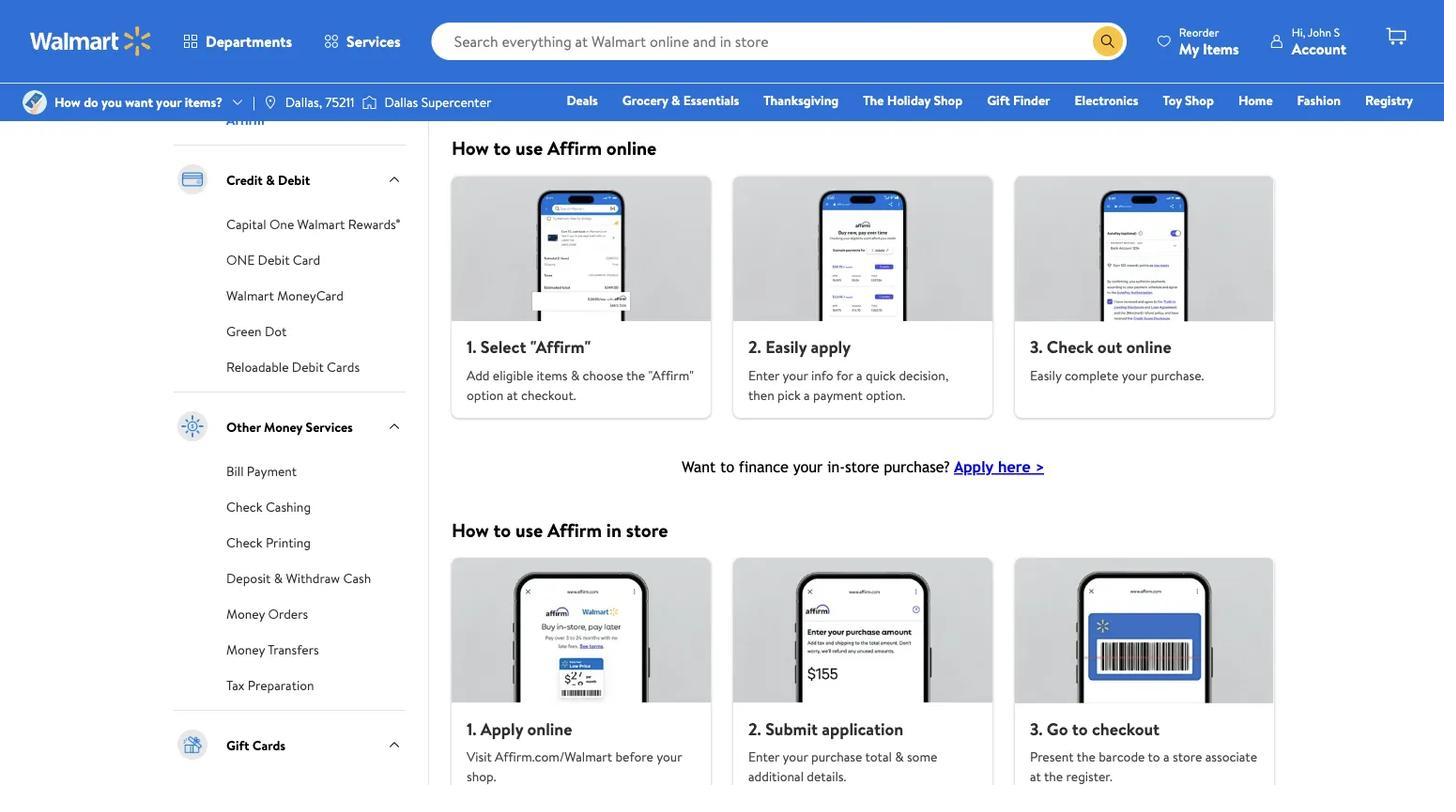 Task type: locate. For each thing, give the bounding box(es) containing it.
walmart+
[[1358, 117, 1414, 136]]

2.
[[749, 336, 762, 359], [749, 718, 762, 741]]

online inside the 3. check out online easily complete your purchase.
[[1127, 336, 1172, 359]]

list containing 1. select "affirm"
[[441, 176, 1286, 418]]

online up affirm.com/walmart
[[528, 718, 573, 741]]

1 horizontal spatial  image
[[362, 93, 377, 112]]

2 horizontal spatial you
[[934, 17, 957, 38]]

1 horizontal spatial checkout.
[[836, 64, 891, 82]]

debit up one at the left of page
[[278, 170, 310, 189]]

use for online
[[516, 135, 543, 161]]

2. up then
[[749, 336, 762, 359]]

1 vertical spatial 2.
[[749, 718, 762, 741]]

works
[[868, 17, 907, 38]]

0 vertical spatial 1.
[[467, 336, 477, 359]]

75211
[[325, 93, 355, 111]]

3. left go
[[1031, 718, 1043, 741]]

1 1. from the top
[[467, 336, 477, 359]]

& right deposit
[[274, 569, 283, 588]]

hi, john s account
[[1293, 24, 1347, 59]]

3. for how to use affirm online
[[1031, 336, 1043, 359]]

your down transparency
[[524, 46, 550, 64]]

1 vertical spatial online
[[1127, 336, 1172, 359]]

1 vertical spatial 1.
[[467, 718, 477, 741]]

2 enter from the top
[[749, 748, 780, 766]]

0 vertical spatial at
[[963, 46, 975, 64]]

money transfers link
[[226, 639, 319, 660]]

1 vertical spatial money
[[226, 605, 265, 623]]

easily left complete
[[1031, 366, 1062, 384]]

easily
[[766, 336, 807, 359], [1031, 366, 1062, 384]]

home
[[1239, 91, 1274, 109]]

how
[[54, 93, 81, 111], [452, 135, 489, 161], [452, 517, 489, 543]]

"affirm" up 'items'
[[531, 336, 591, 359]]

 image
[[23, 90, 47, 115]]

Walmart Site-Wide search field
[[432, 23, 1127, 60]]

shop
[[934, 91, 963, 109], [1186, 91, 1215, 109]]

money right other
[[264, 417, 303, 436]]

the down present
[[1045, 768, 1064, 785]]

1. apply online visit affirm.com/walmart before your shop.
[[467, 718, 682, 785]]

services down reloadable debit cards
[[306, 417, 353, 436]]

capital one walmart rewards® link
[[226, 213, 400, 234]]

enter for how to use affirm in store
[[749, 748, 780, 766]]

& right credit
[[266, 170, 275, 189]]

& for deposit & withdraw cash
[[274, 569, 283, 588]]

0 horizontal spatial gift
[[226, 736, 249, 754]]

for right works
[[910, 17, 930, 38]]

0 horizontal spatial cards
[[253, 736, 286, 754]]

purchase.
[[1151, 366, 1205, 384]]

2 vertical spatial a
[[1164, 748, 1170, 766]]

shop right toy
[[1186, 91, 1215, 109]]

1 vertical spatial "affirm"
[[649, 366, 694, 384]]

0 horizontal spatial  image
[[263, 95, 278, 110]]

reloadable debit cards
[[226, 358, 360, 376]]

0 horizontal spatial you
[[102, 93, 122, 111]]

toy shop
[[1164, 91, 1215, 109]]

hidden
[[1086, 46, 1125, 64]]

1 vertical spatial list
[[441, 558, 1286, 785]]

money for transfers
[[226, 641, 265, 659]]

1 horizontal spatial online
[[607, 135, 657, 161]]

enter up then
[[749, 366, 780, 384]]

you right do
[[102, 93, 122, 111]]

0 vertical spatial services
[[347, 31, 401, 52]]

0 vertical spatial total
[[553, 46, 580, 64]]

total down transparency
[[553, 46, 580, 64]]

a right the 'pick'
[[804, 386, 811, 404]]

how to use affirm in store
[[452, 517, 668, 543]]

3. for how to use affirm in store
[[1031, 718, 1043, 741]]

walmart up green dot link
[[226, 287, 274, 305]]

2. inside 2. submit application enter your purchase total & some additional details.
[[749, 718, 762, 741]]

total inside 2. submit application enter your purchase total & some additional details.
[[866, 748, 892, 766]]

1 vertical spatial for
[[837, 366, 854, 384]]

2 horizontal spatial a
[[1164, 748, 1170, 766]]

2 horizontal spatial the
[[1077, 748, 1096, 766]]

0 horizontal spatial easily
[[766, 336, 807, 359]]

0 vertical spatial "affirm"
[[531, 336, 591, 359]]

& right 'items'
[[571, 366, 580, 384]]

2 horizontal spatial online
[[1127, 336, 1172, 359]]

2 horizontal spatial at
[[1031, 768, 1042, 785]]

one debit card
[[226, 251, 321, 269]]

check cashing link
[[226, 496, 311, 517]]

0 horizontal spatial for
[[837, 366, 854, 384]]

0 vertical spatial money
[[264, 417, 303, 436]]

1 vertical spatial easily
[[1031, 366, 1062, 384]]

0 horizontal spatial checkout.
[[521, 386, 576, 404]]

debit inside registry one debit
[[1301, 117, 1334, 136]]

1 horizontal spatial store
[[1173, 748, 1203, 766]]

2 vertical spatial at
[[1031, 768, 1042, 785]]

credit
[[226, 170, 263, 189]]

check up complete
[[1047, 336, 1094, 359]]

use for in
[[516, 517, 543, 543]]

0 horizontal spatial online
[[528, 718, 573, 741]]

how for how do you want your items?
[[54, 93, 81, 111]]

0 vertical spatial payment
[[879, 46, 928, 64]]

1 horizontal spatial a
[[857, 366, 863, 384]]

1 vertical spatial use
[[516, 517, 543, 543]]

0 horizontal spatial store
[[626, 517, 668, 543]]

a left the quick
[[857, 366, 863, 384]]

at inside the flexibility that works for you choose from affirm's payment plans at checkout.
[[963, 46, 975, 64]]

check down bill
[[226, 498, 263, 516]]

0 vertical spatial checkout.
[[836, 64, 891, 82]]

option.
[[866, 386, 906, 404]]

at down present
[[1031, 768, 1042, 785]]

1 vertical spatial one
[[226, 251, 255, 269]]

2 vertical spatial the
[[1045, 768, 1064, 785]]

0 vertical spatial the
[[627, 366, 646, 384]]

1 horizontal spatial gift
[[988, 91, 1011, 109]]

money transfers
[[226, 641, 319, 659]]

1 vertical spatial gift
[[226, 736, 249, 754]]

3. left out
[[1031, 336, 1043, 359]]

0 horizontal spatial total
[[553, 46, 580, 64]]

your inside 1. apply online visit affirm.com/walmart before your shop.
[[657, 748, 682, 766]]

3. check out online easily complete your purchase.
[[1031, 336, 1205, 384]]

0 horizontal spatial at
[[507, 386, 518, 404]]

gift left finder
[[988, 91, 1011, 109]]

"affirm" right choose
[[649, 366, 694, 384]]

now
[[251, 66, 277, 84]]

& left some
[[896, 748, 904, 766]]

0 vertical spatial check
[[1047, 336, 1094, 359]]

at down the eligible
[[507, 386, 518, 404]]

do
[[84, 93, 98, 111]]

you up plans
[[934, 17, 957, 38]]

tax preparation link
[[226, 675, 314, 695]]

check up deposit
[[226, 534, 263, 552]]

1 horizontal spatial the
[[1045, 768, 1064, 785]]

1 horizontal spatial shop
[[1186, 91, 1215, 109]]

2 list from the top
[[441, 558, 1286, 785]]

walmart up card
[[297, 215, 345, 233]]

0 vertical spatial cards
[[327, 358, 360, 376]]

list containing 1. apply online
[[441, 558, 1286, 785]]

 image
[[362, 93, 377, 112], [263, 95, 278, 110]]

0 horizontal spatial a
[[804, 386, 811, 404]]

no
[[1026, 46, 1043, 64]]

shop right holiday
[[934, 91, 963, 109]]

one down capital
[[226, 251, 255, 269]]

you left "can"
[[591, 17, 615, 38]]

1. inside 1. select "affirm" add eligible items & choose the "affirm" option at checkout.
[[467, 336, 477, 359]]

add
[[467, 366, 490, 384]]

transparency you can trust learn your total upfront—it'll never increase.
[[490, 17, 688, 82]]

1 2. from the top
[[749, 336, 762, 359]]

1 enter from the top
[[749, 366, 780, 384]]

1. inside 1. apply online visit affirm.com/walmart before your shop.
[[467, 718, 477, 741]]

transparency
[[502, 17, 588, 38]]

walmart
[[297, 215, 345, 233], [226, 287, 274, 305]]

gift right gift cards image
[[226, 736, 249, 754]]

1 vertical spatial how
[[452, 135, 489, 161]]

visit
[[467, 748, 492, 766]]

0 vertical spatial for
[[910, 17, 930, 38]]

thanksgiving
[[764, 91, 839, 109]]

& right grocery
[[672, 91, 681, 109]]

0 vertical spatial how
[[54, 93, 81, 111]]

online right out
[[1127, 336, 1172, 359]]

bill payment link
[[226, 460, 297, 481]]

money up tax on the left bottom of page
[[226, 641, 265, 659]]

at inside 1. select "affirm" add eligible items & choose the "affirm" option at checkout.
[[507, 386, 518, 404]]

at for 3. go to checkout
[[1031, 768, 1042, 785]]

at right plans
[[963, 46, 975, 64]]

1 vertical spatial checkout.
[[521, 386, 576, 404]]

1 vertical spatial store
[[1173, 748, 1203, 766]]

fair
[[1157, 17, 1180, 38]]

grocery
[[623, 91, 669, 109]]

affirm right "items?"
[[226, 111, 265, 129]]

a right barcode
[[1164, 748, 1170, 766]]

list
[[441, 176, 1286, 418], [441, 558, 1286, 785]]

the up register.
[[1077, 748, 1096, 766]]

0 horizontal spatial shop
[[934, 91, 963, 109]]

one down home link
[[1270, 117, 1298, 136]]

gift for gift cards
[[226, 736, 249, 754]]

dot
[[265, 322, 287, 341]]

3.
[[1031, 336, 1043, 359], [1031, 718, 1043, 741]]

checkout. down 'items'
[[521, 386, 576, 404]]

0 vertical spatial gift
[[988, 91, 1011, 109]]

0 vertical spatial 3.
[[1031, 336, 1043, 359]]

check for check printing
[[226, 534, 263, 552]]

you inside the transparency you can trust learn your total upfront—it'll never increase.
[[591, 17, 615, 38]]

1 vertical spatial walmart
[[226, 287, 274, 305]]

at inside 3. go to checkout present the barcode to a store associate at the register.
[[1031, 768, 1042, 785]]

dallas
[[385, 93, 418, 111]]

0 horizontal spatial walmart
[[226, 287, 274, 305]]

1 vertical spatial at
[[507, 386, 518, 404]]

in
[[607, 517, 622, 543]]

cash
[[343, 569, 371, 588]]

easily left the apply
[[766, 336, 807, 359]]

services
[[347, 31, 401, 52], [306, 417, 353, 436]]

affirm up hidden
[[1096, 17, 1140, 38]]

green dot
[[226, 322, 287, 341]]

easily inside 2. easily apply enter your info for a quick decision, then pick a payment option.
[[766, 336, 807, 359]]

1 horizontal spatial you
[[591, 17, 615, 38]]

3. inside 3. go to checkout present the barcode to a store associate at the register.
[[1031, 718, 1043, 741]]

1 vertical spatial the
[[1077, 748, 1096, 766]]

total inside the transparency you can trust learn your total upfront—it'll never increase.
[[553, 46, 580, 64]]

payment inside the flexibility that works for you choose from affirm's payment plans at checkout.
[[879, 46, 928, 64]]

store left associate
[[1173, 748, 1203, 766]]

money down deposit
[[226, 605, 265, 623]]

eligible
[[493, 366, 534, 384]]

 image right 75211 on the top
[[362, 93, 377, 112]]

1. for how to use affirm online
[[467, 336, 477, 359]]

2 use from the top
[[516, 517, 543, 543]]

checkout
[[1093, 718, 1160, 741]]

0 vertical spatial store
[[626, 517, 668, 543]]

1 horizontal spatial cards
[[327, 358, 360, 376]]

& for credit & debit
[[266, 170, 275, 189]]

late
[[1046, 46, 1068, 64]]

1. up add
[[467, 336, 477, 359]]

then
[[749, 386, 775, 404]]

2 1. from the top
[[467, 718, 477, 741]]

items
[[1203, 38, 1240, 59]]

 image for dallas, 75211
[[263, 95, 278, 110]]

reorder
[[1180, 24, 1220, 40]]

payment down info
[[814, 386, 863, 404]]

your down out
[[1122, 366, 1148, 384]]

store right the in
[[626, 517, 668, 543]]

printing
[[266, 534, 311, 552]]

affirm link
[[226, 109, 265, 130]]

1 vertical spatial total
[[866, 748, 892, 766]]

a
[[857, 366, 863, 384], [804, 386, 811, 404], [1164, 748, 1170, 766]]

1 use from the top
[[516, 135, 543, 161]]

decision,
[[899, 366, 949, 384]]

affirm
[[1096, 17, 1140, 38], [226, 111, 265, 129], [548, 135, 602, 161], [548, 517, 602, 543]]

one
[[270, 215, 294, 233]]

your right want
[[156, 93, 182, 111]]

2. left submit
[[749, 718, 762, 741]]

total for can
[[553, 46, 580, 64]]

bill
[[226, 462, 244, 481]]

trust
[[645, 17, 677, 38]]

the right choose
[[627, 366, 646, 384]]

walmart moneycard
[[226, 287, 344, 305]]

2 vertical spatial online
[[528, 718, 573, 741]]

1 3. from the top
[[1031, 336, 1043, 359]]

a inside 3. go to checkout present the barcode to a store associate at the register.
[[1164, 748, 1170, 766]]

the holiday shop
[[864, 91, 963, 109]]

2 2. from the top
[[749, 718, 762, 741]]

any
[[1170, 46, 1189, 64]]

payment down works
[[879, 46, 928, 64]]

other
[[226, 417, 261, 436]]

 image right | on the top
[[263, 95, 278, 110]]

enter inside 2. submit application enter your purchase total & some additional details.
[[749, 748, 780, 766]]

your up the 'pick'
[[783, 366, 809, 384]]

cards down tax preparation
[[253, 736, 286, 754]]

1 vertical spatial 3.
[[1031, 718, 1043, 741]]

0 vertical spatial one
[[1270, 117, 1298, 136]]

debit down fashion
[[1301, 117, 1334, 136]]

enter inside 2. easily apply enter your info for a quick decision, then pick a payment option.
[[749, 366, 780, 384]]

2. submit application list item
[[722, 558, 1004, 785]]

3. inside the 3. check out online easily complete your purchase.
[[1031, 336, 1043, 359]]

"affirm"
[[531, 336, 591, 359], [649, 366, 694, 384]]

your up additional on the right bottom
[[783, 748, 809, 766]]

1 horizontal spatial at
[[963, 46, 975, 64]]

1 vertical spatial enter
[[749, 748, 780, 766]]

gift for gift finder
[[988, 91, 1011, 109]]

enter up additional on the right bottom
[[749, 748, 780, 766]]

1 horizontal spatial total
[[866, 748, 892, 766]]

for right info
[[837, 366, 854, 384]]

total down application on the right of page
[[866, 748, 892, 766]]

2. inside 2. easily apply enter your info for a quick decision, then pick a payment option.
[[749, 336, 762, 359]]

0 horizontal spatial the
[[627, 366, 646, 384]]

1 horizontal spatial easily
[[1031, 366, 1062, 384]]

1. up visit
[[467, 718, 477, 741]]

1 horizontal spatial "affirm"
[[649, 366, 694, 384]]

1 vertical spatial payment
[[814, 386, 863, 404]]

to
[[494, 135, 511, 161], [494, 517, 511, 543], [1073, 718, 1089, 741], [1149, 748, 1161, 766]]

online inside 1. apply online visit affirm.com/walmart before your shop.
[[528, 718, 573, 741]]

never
[[656, 46, 688, 64]]

cards down the moneycard
[[327, 358, 360, 376]]

option
[[467, 386, 504, 404]]

store
[[626, 517, 668, 543], [1173, 748, 1203, 766]]

1 vertical spatial check
[[226, 498, 263, 516]]

0 vertical spatial a
[[857, 366, 863, 384]]

0 horizontal spatial payment
[[814, 386, 863, 404]]

deals
[[567, 91, 598, 109]]

money for orders
[[226, 605, 265, 623]]

1 list from the top
[[441, 176, 1286, 418]]

0 vertical spatial list
[[441, 176, 1286, 418]]

reorder my items
[[1180, 24, 1240, 59]]

services up dallas
[[347, 31, 401, 52]]

2 vertical spatial money
[[226, 641, 265, 659]]

dallas supercenter
[[385, 93, 492, 111]]

1 horizontal spatial one
[[1270, 117, 1298, 136]]

1 horizontal spatial walmart
[[297, 215, 345, 233]]

capital
[[226, 215, 266, 233]]

2 vertical spatial check
[[226, 534, 263, 552]]

0 vertical spatial use
[[516, 135, 543, 161]]

card
[[293, 251, 321, 269]]

debit left card
[[258, 251, 290, 269]]

online down grocery
[[607, 135, 657, 161]]

for
[[910, 17, 930, 38], [837, 366, 854, 384]]

2 3. from the top
[[1031, 718, 1043, 741]]

0 vertical spatial 2.
[[749, 336, 762, 359]]

choose
[[583, 366, 624, 384]]

your right before
[[657, 748, 682, 766]]

online
[[607, 135, 657, 161], [1127, 336, 1172, 359], [528, 718, 573, 741]]

affirm inside affirm is fair no late or hidden fees of any kind, ever.
[[1096, 17, 1140, 38]]

info
[[812, 366, 834, 384]]

checkout. up the the
[[836, 64, 891, 82]]

2. easily apply list item
[[722, 176, 1004, 418]]

0 vertical spatial easily
[[766, 336, 807, 359]]

affirm down deals
[[548, 135, 602, 161]]

2 vertical spatial how
[[452, 517, 489, 543]]

1 horizontal spatial payment
[[879, 46, 928, 64]]

 image for dallas supercenter
[[362, 93, 377, 112]]

items?
[[185, 93, 223, 111]]

1 horizontal spatial for
[[910, 17, 930, 38]]

0 vertical spatial enter
[[749, 366, 780, 384]]



Task type: vqa. For each thing, say whether or not it's contained in the screenshot.


Task type: describe. For each thing, give the bounding box(es) containing it.
& inside 2. submit application enter your purchase total & some additional details.
[[896, 748, 904, 766]]

upfront—it'll
[[583, 46, 653, 64]]

from
[[799, 46, 827, 64]]

purchase
[[812, 748, 863, 766]]

debit right reloadable
[[292, 358, 324, 376]]

dallas,
[[285, 93, 322, 111]]

other money services
[[226, 417, 353, 436]]

buy now pay later image
[[174, 56, 211, 94]]

that
[[838, 17, 865, 38]]

gift cards
[[226, 736, 286, 754]]

pay
[[280, 66, 300, 84]]

1. select "affirm" list item
[[441, 176, 722, 418]]

services button
[[308, 19, 417, 64]]

want
[[125, 93, 153, 111]]

& for grocery & essentials
[[672, 91, 681, 109]]

1 vertical spatial a
[[804, 386, 811, 404]]

gift finder link
[[979, 90, 1059, 110]]

electronics link
[[1067, 90, 1148, 110]]

you inside the flexibility that works for you choose from affirm's payment plans at checkout.
[[934, 17, 957, 38]]

payment inside 2. easily apply enter your info for a quick decision, then pick a payment option.
[[814, 386, 863, 404]]

grocery & essentials
[[623, 91, 740, 109]]

application
[[822, 718, 904, 741]]

list for how to use affirm online
[[441, 176, 1286, 418]]

departments button
[[167, 19, 308, 64]]

your inside 2. easily apply enter your info for a quick decision, then pick a payment option.
[[783, 366, 809, 384]]

can
[[618, 17, 641, 38]]

toy shop link
[[1155, 90, 1223, 110]]

tax
[[226, 676, 245, 695]]

deposit
[[226, 569, 271, 588]]

0 vertical spatial walmart
[[297, 215, 345, 233]]

cart contains 0 items total amount $0.00 image
[[1386, 25, 1408, 48]]

3. check out online list item
[[1004, 176, 1286, 418]]

services inside popup button
[[347, 31, 401, 52]]

electronics
[[1075, 91, 1139, 109]]

affirm's
[[830, 46, 875, 64]]

preparation
[[248, 676, 314, 695]]

quick
[[866, 366, 896, 384]]

0 horizontal spatial one
[[226, 251, 255, 269]]

registry
[[1366, 91, 1414, 109]]

deposit & withdraw cash
[[226, 569, 371, 588]]

list for how to use affirm in store
[[441, 558, 1286, 785]]

associate
[[1206, 748, 1258, 766]]

2. easily apply enter your info for a quick decision, then pick a payment option.
[[749, 336, 949, 404]]

2. for how to use affirm in store
[[749, 718, 762, 741]]

0 vertical spatial online
[[607, 135, 657, 161]]

walmart moneycard link
[[226, 285, 344, 305]]

walmart+ link
[[1349, 117, 1422, 137]]

gift finder
[[988, 91, 1051, 109]]

Search search field
[[432, 23, 1127, 60]]

2 shop from the left
[[1186, 91, 1215, 109]]

your inside the transparency you can trust learn your total upfront—it'll never increase.
[[524, 46, 550, 64]]

your inside 2. submit application enter your purchase total & some additional details.
[[783, 748, 809, 766]]

1. apply online list item
[[441, 558, 722, 785]]

registry one debit
[[1270, 91, 1414, 136]]

hi,
[[1293, 24, 1306, 40]]

how do you want your items?
[[54, 93, 223, 111]]

account
[[1293, 38, 1347, 59]]

later
[[303, 66, 333, 84]]

supercenter
[[422, 93, 492, 111]]

affirm left the in
[[548, 517, 602, 543]]

present
[[1031, 748, 1074, 766]]

1. for how to use affirm in store
[[467, 718, 477, 741]]

reloadable debit cards link
[[226, 356, 360, 377]]

check inside the 3. check out online easily complete your purchase.
[[1047, 336, 1094, 359]]

walmart image
[[30, 26, 152, 56]]

money orders link
[[226, 603, 308, 624]]

3. go to checkout list item
[[1004, 558, 1286, 785]]

learn
[[490, 46, 521, 64]]

the holiday shop link
[[855, 90, 972, 110]]

how for how to use affirm online
[[452, 135, 489, 161]]

items
[[537, 366, 568, 384]]

capital one walmart rewards®
[[226, 215, 400, 233]]

deals link
[[558, 90, 607, 110]]

1 shop from the left
[[934, 91, 963, 109]]

go
[[1047, 718, 1069, 741]]

check for check cashing
[[226, 498, 263, 516]]

1 vertical spatial cards
[[253, 736, 286, 754]]

store inside 3. go to checkout present the barcode to a store associate at the register.
[[1173, 748, 1203, 766]]

credit & debit image
[[174, 161, 211, 198]]

buy now pay later
[[226, 66, 333, 84]]

essentials
[[684, 91, 740, 109]]

reloadable
[[226, 358, 289, 376]]

thanksgiving link
[[756, 90, 848, 110]]

enter for how to use affirm online
[[749, 366, 780, 384]]

1. select "affirm" add eligible items & choose the "affirm" option at checkout.
[[467, 336, 694, 404]]

for inside 2. easily apply enter your info for a quick decision, then pick a payment option.
[[837, 366, 854, 384]]

transfers
[[268, 641, 319, 659]]

green
[[226, 322, 262, 341]]

checkout. inside 1. select "affirm" add eligible items & choose the "affirm" option at checkout.
[[521, 386, 576, 404]]

cashing
[[266, 498, 311, 516]]

of
[[1155, 46, 1167, 64]]

total for application
[[866, 748, 892, 766]]

search icon image
[[1101, 34, 1116, 49]]

fashion
[[1298, 91, 1342, 109]]

how for how to use affirm in store
[[452, 517, 489, 543]]

buy
[[226, 66, 248, 84]]

fees
[[1128, 46, 1151, 64]]

grocery & essentials link
[[614, 90, 748, 110]]

1 vertical spatial services
[[306, 417, 353, 436]]

one debit link
[[1262, 117, 1342, 137]]

3. go to checkout present the barcode to a store associate at the register.
[[1031, 718, 1258, 785]]

easily inside the 3. check out online easily complete your purchase.
[[1031, 366, 1062, 384]]

rewards®
[[348, 215, 400, 233]]

for inside the flexibility that works for you choose from affirm's payment plans at checkout.
[[910, 17, 930, 38]]

flexibility that works for you choose from affirm's payment plans at checkout.
[[752, 17, 975, 82]]

your inside the 3. check out online easily complete your purchase.
[[1122, 366, 1148, 384]]

checkout. inside the flexibility that works for you choose from affirm's payment plans at checkout.
[[836, 64, 891, 82]]

the inside 1. select "affirm" add eligible items & choose the "affirm" option at checkout.
[[627, 366, 646, 384]]

at for 1. select "affirm"
[[507, 386, 518, 404]]

finder
[[1014, 91, 1051, 109]]

kind,
[[1192, 46, 1219, 64]]

payment
[[247, 462, 297, 481]]

one inside registry one debit
[[1270, 117, 1298, 136]]

is
[[1143, 17, 1153, 38]]

other money services image
[[174, 408, 211, 445]]

gift cards image
[[174, 726, 211, 764]]

0 horizontal spatial "affirm"
[[531, 336, 591, 359]]

2. for how to use affirm online
[[749, 336, 762, 359]]

increase.
[[564, 64, 614, 82]]

& inside 1. select "affirm" add eligible items & choose the "affirm" option at checkout.
[[571, 366, 580, 384]]

dallas, 75211
[[285, 93, 355, 111]]

tax preparation
[[226, 676, 314, 695]]

register.
[[1067, 768, 1113, 785]]

check cashing
[[226, 498, 311, 516]]



